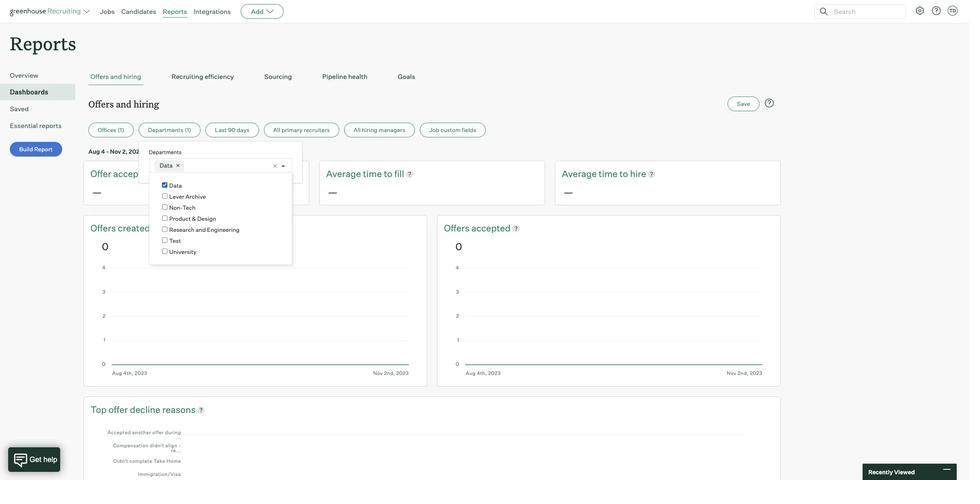 Task type: vqa. For each thing, say whether or not it's contained in the screenshot.
left with
no



Task type: describe. For each thing, give the bounding box(es) containing it.
fill link
[[395, 168, 404, 181]]

offer
[[109, 404, 128, 416]]

departments for departments
[[149, 149, 182, 156]]

1 vertical spatial data
[[169, 182, 182, 189]]

average for fill
[[326, 168, 361, 179]]

departments (1)
[[148, 127, 191, 134]]

save
[[737, 100, 751, 107]]

1 0 from the left
[[102, 241, 109, 253]]

time link for fill
[[363, 168, 384, 181]]

sourcing
[[264, 73, 292, 81]]

to link for fill
[[384, 168, 395, 181]]

job
[[429, 127, 440, 134]]

hire link
[[630, 168, 647, 181]]

2,
[[122, 148, 128, 155]]

4
[[101, 148, 105, 155]]

integrations link
[[194, 7, 231, 16]]

nov
[[110, 148, 121, 155]]

health
[[348, 73, 368, 81]]

90
[[228, 127, 236, 134]]

1 vertical spatial and
[[116, 98, 132, 110]]

pipeline health
[[322, 73, 368, 81]]

essential reports link
[[10, 121, 72, 131]]

recruiting
[[172, 73, 203, 81]]

greenhouse recruiting image
[[10, 7, 84, 16]]

fill
[[395, 168, 404, 179]]

aug 4 - nov 2, 2023 compared to may 6 - aug 3, 2023
[[88, 148, 235, 155]]

all primary recruiters button
[[264, 123, 339, 138]]

configure image
[[916, 6, 925, 16]]

jobs link
[[100, 7, 115, 16]]

offer
[[90, 168, 111, 179]]

report
[[34, 146, 53, 153]]

top offer decline
[[90, 404, 162, 416]]

overview
[[10, 71, 38, 80]]

hire
[[630, 168, 647, 179]]

non-tech
[[169, 205, 196, 211]]

2 vertical spatial and
[[196, 227, 206, 234]]

job custom fields
[[429, 127, 477, 134]]

0 horizontal spatial to
[[173, 148, 178, 155]]

td button
[[947, 4, 960, 17]]

(1) for departments (1)
[[185, 127, 191, 134]]

tab list containing offers and hiring
[[88, 68, 776, 85]]

average time to for fill
[[326, 168, 395, 179]]

viewed
[[895, 469, 915, 476]]

product & design
[[169, 216, 216, 223]]

top link
[[90, 404, 109, 417]]

to for hire
[[620, 168, 628, 179]]

1 - from the left
[[106, 148, 109, 155]]

primary
[[282, 127, 303, 134]]

to for fill
[[384, 168, 393, 179]]

offer link
[[90, 168, 113, 181]]

time for hire
[[599, 168, 618, 179]]

pipeline
[[322, 73, 347, 81]]

may
[[180, 148, 191, 155]]

departments (1) button
[[139, 123, 201, 138]]

essential reports
[[10, 122, 62, 130]]

offer acceptance
[[90, 168, 164, 179]]

recruiting efficiency button
[[169, 68, 236, 85]]

product
[[169, 216, 191, 223]]

Product & Design checkbox
[[162, 216, 167, 221]]

offer link
[[109, 404, 130, 417]]

essential
[[10, 122, 38, 130]]

2 aug from the left
[[201, 148, 213, 155]]

Search text field
[[832, 6, 899, 17]]

1 offers link from the left
[[90, 222, 118, 235]]

archive
[[186, 193, 206, 200]]

reports link
[[163, 7, 187, 16]]

offers created
[[90, 223, 150, 234]]

2 2023 from the left
[[220, 148, 235, 155]]

hiring inside button
[[362, 127, 378, 134]]

goals button
[[396, 68, 417, 85]]

Research and Engineering checkbox
[[162, 227, 167, 232]]

offers and hiring inside button
[[90, 73, 141, 81]]

all hiring managers button
[[344, 123, 415, 138]]

fields
[[462, 127, 477, 134]]

reasons
[[162, 404, 196, 416]]

to link for hire
[[620, 168, 630, 181]]

non-
[[169, 205, 183, 211]]

td button
[[948, 6, 958, 16]]

hiring inside button
[[123, 73, 141, 81]]

save button
[[728, 97, 760, 111]]

last 90 days
[[215, 127, 250, 134]]

Test checkbox
[[162, 238, 167, 243]]

1 — from the left
[[92, 186, 102, 199]]

3,
[[214, 148, 219, 155]]

all primary recruiters
[[273, 127, 330, 134]]

jobs
[[100, 7, 115, 16]]

— for hire
[[564, 186, 574, 199]]

overview link
[[10, 71, 72, 80]]

candidates link
[[121, 7, 156, 16]]

sourcing button
[[262, 68, 294, 85]]

lever
[[169, 193, 184, 200]]

integrations
[[194, 7, 231, 16]]

dashboards link
[[10, 87, 72, 97]]

offices (1) button
[[88, 123, 134, 138]]

days
[[237, 127, 250, 134]]

efficiency
[[205, 73, 234, 81]]

offices (1)
[[98, 127, 124, 134]]

2 offers link from the left
[[444, 222, 472, 235]]

1 vertical spatial hiring
[[134, 98, 159, 110]]

offices
[[98, 127, 116, 134]]



Task type: locate. For each thing, give the bounding box(es) containing it.
data right data option
[[169, 182, 182, 189]]

to left fill
[[384, 168, 393, 179]]

all hiring managers
[[354, 127, 406, 134]]

aug
[[88, 148, 100, 155], [201, 148, 213, 155]]

—
[[92, 186, 102, 199], [328, 186, 338, 199], [564, 186, 574, 199]]

aug left 3, on the top of the page
[[201, 148, 213, 155]]

2023 right 2,
[[129, 148, 143, 155]]

2 - from the left
[[198, 148, 200, 155]]

goals
[[398, 73, 415, 81]]

(1) for offices (1)
[[118, 127, 124, 134]]

data down aug 4 - nov 2, 2023 compared to may 6 - aug 3, 2023
[[160, 162, 173, 169]]

1 horizontal spatial -
[[198, 148, 200, 155]]

average link for fill
[[326, 168, 363, 181]]

rate link
[[164, 168, 181, 181]]

time link left hire link
[[599, 168, 620, 181]]

-
[[106, 148, 109, 155], [198, 148, 200, 155]]

1 all from the left
[[273, 127, 280, 134]]

departments inside 'button'
[[148, 127, 184, 134]]

rate
[[164, 168, 181, 179]]

all for all hiring managers
[[354, 127, 361, 134]]

departments
[[148, 127, 184, 134], [149, 149, 182, 156]]

1 average time to from the left
[[326, 168, 395, 179]]

(1) up may
[[185, 127, 191, 134]]

1 horizontal spatial time link
[[599, 168, 620, 181]]

custom
[[441, 127, 461, 134]]

0 horizontal spatial aug
[[88, 148, 100, 155]]

1 2023 from the left
[[129, 148, 143, 155]]

2 time from the left
[[599, 168, 618, 179]]

to
[[173, 148, 178, 155], [384, 168, 393, 179], [620, 168, 628, 179]]

2 time link from the left
[[599, 168, 620, 181]]

and
[[110, 73, 122, 81], [116, 98, 132, 110], [196, 227, 206, 234]]

accepted link
[[472, 222, 511, 235]]

time link for hire
[[599, 168, 620, 181]]

0 vertical spatial reports
[[163, 7, 187, 16]]

average
[[326, 168, 361, 179], [562, 168, 597, 179]]

departments up aug 4 - nov 2, 2023 compared to may 6 - aug 3, 2023
[[148, 127, 184, 134]]

- right "4"
[[106, 148, 109, 155]]

1 horizontal spatial average
[[562, 168, 597, 179]]

1 horizontal spatial 0
[[456, 241, 462, 253]]

0 vertical spatial hiring
[[123, 73, 141, 81]]

0 horizontal spatial —
[[92, 186, 102, 199]]

tech
[[183, 205, 196, 211]]

0 horizontal spatial average
[[326, 168, 361, 179]]

0 horizontal spatial 0
[[102, 241, 109, 253]]

top
[[90, 404, 107, 416]]

1 horizontal spatial 2023
[[220, 148, 235, 155]]

saved link
[[10, 104, 72, 114]]

1 time link from the left
[[363, 168, 384, 181]]

all for all primary recruiters
[[273, 127, 280, 134]]

aug left "4"
[[88, 148, 100, 155]]

University checkbox
[[162, 249, 167, 254]]

0 horizontal spatial -
[[106, 148, 109, 155]]

0 vertical spatial departments
[[148, 127, 184, 134]]

acceptance
[[113, 168, 162, 179]]

0 vertical spatial offers and hiring
[[90, 73, 141, 81]]

0 vertical spatial data
[[160, 162, 173, 169]]

decline
[[130, 404, 160, 416]]

average for hire
[[562, 168, 597, 179]]

2023 right 3, on the top of the page
[[220, 148, 235, 155]]

1 horizontal spatial —
[[328, 186, 338, 199]]

1 to link from the left
[[384, 168, 395, 181]]

6
[[193, 148, 196, 155]]

(1) right offices
[[118, 127, 124, 134]]

offers and hiring
[[90, 73, 141, 81], [88, 98, 159, 110]]

managers
[[379, 127, 406, 134]]

1 horizontal spatial average link
[[562, 168, 599, 181]]

recently viewed
[[869, 469, 915, 476]]

1 vertical spatial departments
[[149, 149, 182, 156]]

time left hire
[[599, 168, 618, 179]]

average time to for hire
[[562, 168, 630, 179]]

1 vertical spatial reports
[[10, 31, 76, 55]]

build report button
[[10, 142, 62, 157]]

2 all from the left
[[354, 127, 361, 134]]

2 average time to from the left
[[562, 168, 630, 179]]

1 aug from the left
[[88, 148, 100, 155]]

2 (1) from the left
[[185, 127, 191, 134]]

2 average link from the left
[[562, 168, 599, 181]]

acceptance link
[[113, 168, 164, 181]]

reports
[[163, 7, 187, 16], [10, 31, 76, 55]]

2 average from the left
[[562, 168, 597, 179]]

faq image
[[765, 98, 775, 108]]

job custom fields button
[[420, 123, 486, 138]]

3 — from the left
[[564, 186, 574, 199]]

hiring
[[123, 73, 141, 81], [134, 98, 159, 110], [362, 127, 378, 134]]

departments down departments (1) 'button'
[[149, 149, 182, 156]]

0 horizontal spatial average time to
[[326, 168, 395, 179]]

2 horizontal spatial to
[[620, 168, 628, 179]]

1 average from the left
[[326, 168, 361, 179]]

1 horizontal spatial offers link
[[444, 222, 472, 235]]

1 vertical spatial offers and hiring
[[88, 98, 159, 110]]

1 (1) from the left
[[118, 127, 124, 134]]

departments for departments (1)
[[148, 127, 184, 134]]

all left 'primary'
[[273, 127, 280, 134]]

build report
[[19, 146, 53, 153]]

to left may
[[173, 148, 178, 155]]

reports down greenhouse recruiting image
[[10, 31, 76, 55]]

time left fill
[[363, 168, 382, 179]]

reports right candidates link
[[163, 7, 187, 16]]

research and engineering
[[169, 227, 240, 234]]

pipeline health button
[[320, 68, 370, 85]]

(1) inside 'button'
[[185, 127, 191, 134]]

accepted
[[472, 223, 511, 234]]

created link
[[118, 222, 150, 235]]

offers inside button
[[90, 73, 109, 81]]

saved
[[10, 105, 29, 113]]

xychart image
[[102, 266, 409, 377], [456, 266, 763, 377], [102, 424, 763, 481]]

tab list
[[88, 68, 776, 85]]

average link
[[326, 168, 363, 181], [562, 168, 599, 181]]

&
[[192, 216, 196, 223]]

engineering
[[207, 227, 240, 234]]

2023
[[129, 148, 143, 155], [220, 148, 235, 155]]

0 horizontal spatial 2023
[[129, 148, 143, 155]]

1 horizontal spatial reports
[[163, 7, 187, 16]]

2 0 from the left
[[456, 241, 462, 253]]

add
[[251, 7, 264, 16]]

dashboards
[[10, 88, 48, 96]]

design
[[197, 216, 216, 223]]

candidates
[[121, 7, 156, 16]]

research
[[169, 227, 195, 234]]

average time to
[[326, 168, 395, 179], [562, 168, 630, 179]]

0 horizontal spatial reports
[[10, 31, 76, 55]]

1 horizontal spatial (1)
[[185, 127, 191, 134]]

0 horizontal spatial average link
[[326, 168, 363, 181]]

1 horizontal spatial aug
[[201, 148, 213, 155]]

1 time from the left
[[363, 168, 382, 179]]

Data checkbox
[[162, 183, 167, 188]]

0 horizontal spatial (1)
[[118, 127, 124, 134]]

data
[[160, 162, 173, 169], [169, 182, 182, 189]]

Lever Archive checkbox
[[162, 194, 167, 199]]

1 horizontal spatial all
[[354, 127, 361, 134]]

0 horizontal spatial to link
[[384, 168, 395, 181]]

Non-Tech checkbox
[[162, 205, 167, 210]]

all
[[273, 127, 280, 134], [354, 127, 361, 134]]

time for fill
[[363, 168, 382, 179]]

time
[[363, 168, 382, 179], [599, 168, 618, 179]]

compared
[[144, 148, 172, 155]]

(1) inside button
[[118, 127, 124, 134]]

last
[[215, 127, 227, 134]]

decline link
[[130, 404, 162, 417]]

— for fill
[[328, 186, 338, 199]]

lever archive
[[169, 193, 206, 200]]

0 horizontal spatial offers link
[[90, 222, 118, 235]]

and inside button
[[110, 73, 122, 81]]

time link left the fill link
[[363, 168, 384, 181]]

- right the 6
[[198, 148, 200, 155]]

reasons link
[[162, 404, 196, 417]]

2 to link from the left
[[620, 168, 630, 181]]

to left hire
[[620, 168, 628, 179]]

1 horizontal spatial average time to
[[562, 168, 630, 179]]

offers and hiring button
[[88, 68, 143, 85]]

recently
[[869, 469, 893, 476]]

0 horizontal spatial time
[[363, 168, 382, 179]]

0 horizontal spatial all
[[273, 127, 280, 134]]

university
[[169, 249, 197, 256]]

recruiters
[[304, 127, 330, 134]]

average link for hire
[[562, 168, 599, 181]]

2 horizontal spatial —
[[564, 186, 574, 199]]

add button
[[241, 4, 284, 19]]

1 average link from the left
[[326, 168, 363, 181]]

all left "managers" at the top left of the page
[[354, 127, 361, 134]]

0
[[102, 241, 109, 253], [456, 241, 462, 253]]

build
[[19, 146, 33, 153]]

offers
[[90, 73, 109, 81], [88, 98, 114, 110], [90, 223, 116, 234], [444, 223, 472, 234]]

0 vertical spatial and
[[110, 73, 122, 81]]

2 — from the left
[[328, 186, 338, 199]]

0 horizontal spatial time link
[[363, 168, 384, 181]]

1 horizontal spatial time
[[599, 168, 618, 179]]

test
[[169, 238, 181, 245]]

1 horizontal spatial to link
[[620, 168, 630, 181]]

1 horizontal spatial to
[[384, 168, 393, 179]]

2 vertical spatial hiring
[[362, 127, 378, 134]]

last 90 days button
[[206, 123, 259, 138]]



